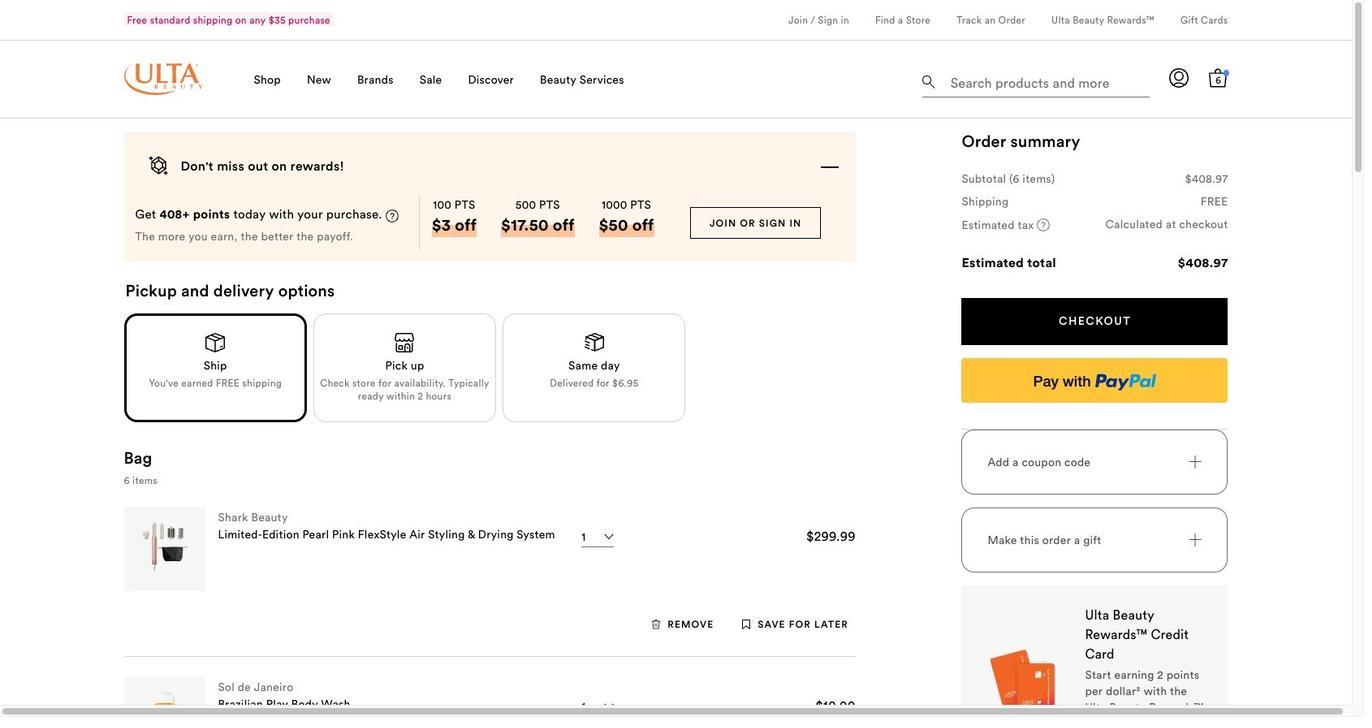 Task type: describe. For each thing, give the bounding box(es) containing it.
2 withicon image from the left
[[742, 619, 751, 629]]

Search products and more search field
[[949, 65, 1145, 94]]

learn more how tax is estimated image
[[1037, 218, 1050, 231]]

2 withiconright image from the top
[[1189, 533, 1202, 546]]

log in to your ulta account image
[[1170, 68, 1189, 87]]

1 withiconright image from the top
[[1189, 455, 1202, 468]]



Task type: locate. For each thing, give the bounding box(es) containing it.
0 vertical spatial withiconright image
[[1189, 455, 1202, 468]]

1 vertical spatial withiconright image
[[1189, 533, 1202, 546]]

product group
[[124, 487, 856, 656]]

1 withicon image from the left
[[652, 619, 661, 629]]

1 horizontal spatial withicon image
[[742, 619, 751, 629]]

click to learn more about earning rewards points. image
[[385, 209, 398, 222]]

withicon image
[[652, 619, 661, 629], [742, 619, 751, 629]]

None search field
[[923, 62, 1150, 101]]

withiconright image
[[1189, 455, 1202, 468], [1189, 533, 1202, 546]]

0 horizontal spatial withicon image
[[652, 619, 661, 629]]



Task type: vqa. For each thing, say whether or not it's contained in the screenshot.
second withIcon from the right
yes



